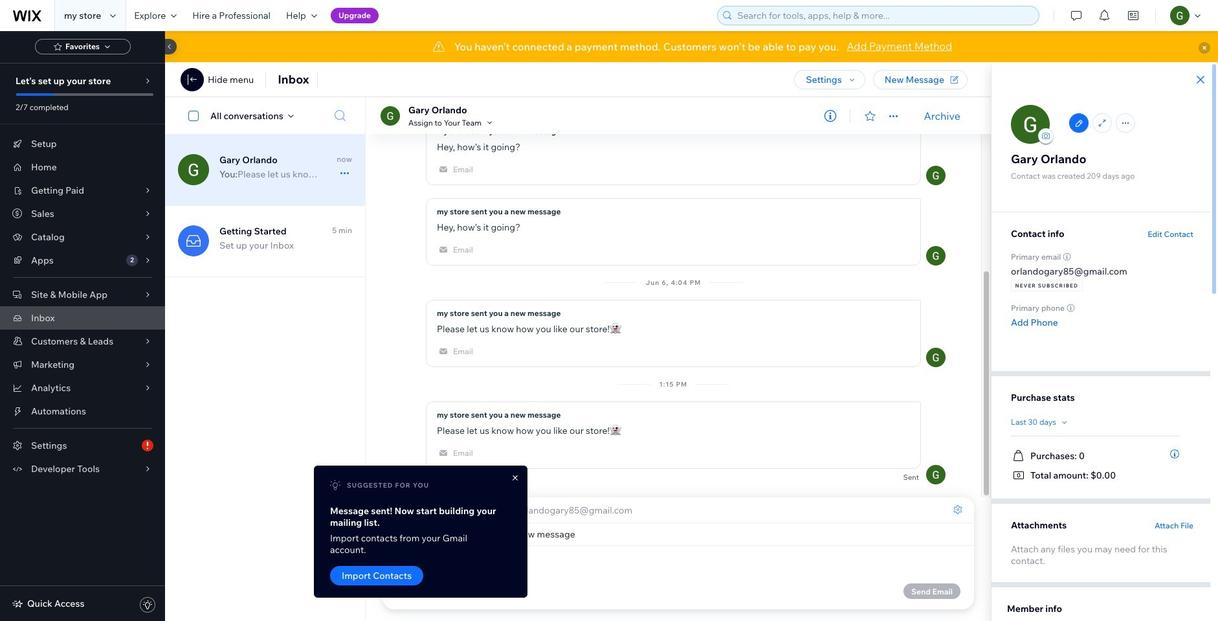 Task type: describe. For each thing, give the bounding box(es) containing it.
2 horizontal spatial gary orlando image
[[1012, 105, 1050, 144]]

Search for tools, apps, help & more... field
[[734, 6, 1036, 25]]

saved replies image
[[424, 583, 439, 599]]

getting started image
[[178, 225, 209, 256]]

gary orlando image inside chat messages log
[[927, 166, 946, 185]]

emojis image
[[466, 583, 482, 599]]



Task type: vqa. For each thing, say whether or not it's contained in the screenshot.
Type your message. Hit enter to submit. Text Box
yes



Task type: locate. For each thing, give the bounding box(es) containing it.
alert
[[165, 31, 1219, 62]]

None field
[[433, 528, 964, 540]]

Type your message. Hit enter to submit. text field
[[393, 556, 964, 571]]

1 horizontal spatial gary orlando image
[[927, 166, 946, 185]]

gary orlando image
[[1012, 105, 1050, 144], [178, 154, 209, 185], [927, 166, 946, 185]]

gary orlando image
[[381, 106, 400, 125], [927, 246, 946, 266], [927, 348, 946, 367], [927, 465, 946, 484]]

files image
[[488, 583, 503, 599]]

None checkbox
[[181, 108, 210, 123]]

chat messages log
[[366, 118, 991, 497]]

sidebar element
[[0, 31, 177, 621]]

0 horizontal spatial gary orlando image
[[178, 154, 209, 185]]



